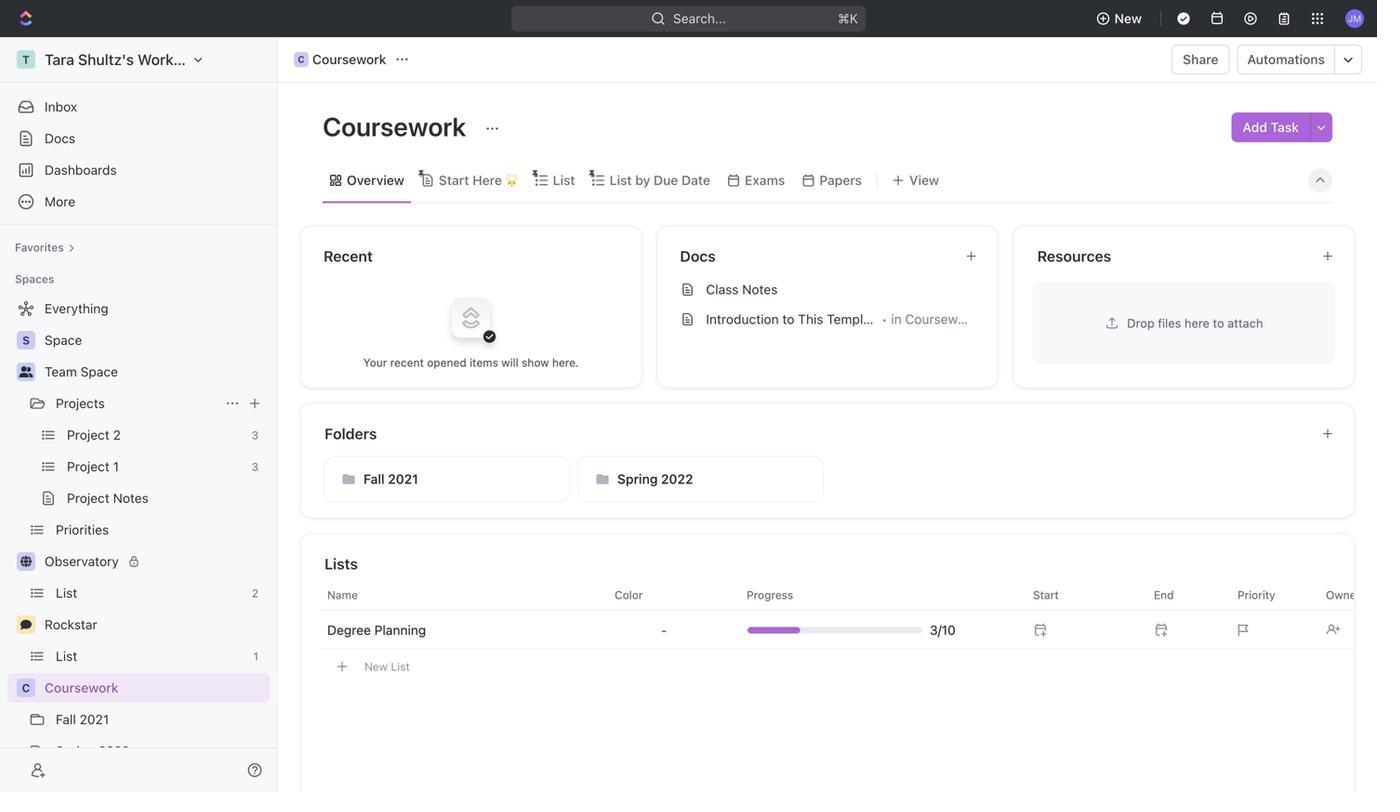 Task type: locate. For each thing, give the bounding box(es) containing it.
0 horizontal spatial 2022
[[98, 744, 130, 759]]

list by due date link
[[606, 167, 711, 193]]

0 horizontal spatial fall 2021
[[56, 712, 109, 727]]

docs up class
[[680, 247, 716, 265]]

0 vertical spatial fall
[[364, 472, 385, 487]]

class
[[706, 282, 739, 297]]

space up projects
[[81, 364, 118, 380]]

start button
[[1022, 580, 1143, 610]]

end
[[1154, 589, 1174, 602]]

automations button
[[1239, 46, 1335, 73]]

rockstar
[[45, 617, 97, 633]]

fall inside button
[[364, 472, 385, 487]]

1 vertical spatial 2022
[[98, 744, 130, 759]]

opened
[[427, 356, 467, 369]]

project up project 1 at the bottom of the page
[[67, 427, 110, 443]]

fall 2021 down coursework link
[[56, 712, 109, 727]]

1 vertical spatial list link
[[56, 579, 244, 608]]

to
[[783, 312, 795, 327], [1213, 316, 1225, 330]]

2 vertical spatial project
[[67, 491, 110, 506]]

here
[[1185, 316, 1210, 330]]

favorites button
[[7, 236, 83, 259]]

rockstar link
[[45, 610, 266, 640]]

notes for class notes
[[742, 282, 778, 297]]

exams link
[[741, 167, 785, 193]]

1 horizontal spatial 2
[[252, 587, 259, 600]]

0 vertical spatial 2021
[[388, 472, 418, 487]]

list down planning
[[391, 660, 410, 673]]

0 vertical spatial 2022
[[661, 472, 693, 487]]

tree inside sidebar navigation
[[7, 294, 270, 793]]

search...
[[674, 11, 726, 26]]

2021 inside "fall 2021" link
[[80, 712, 109, 727]]

2 vertical spatial list link
[[56, 642, 246, 672]]

1 horizontal spatial fall 2021
[[364, 472, 418, 487]]

s
[[22, 334, 30, 347]]

1 vertical spatial fall 2021
[[56, 712, 109, 727]]

project 1 link
[[67, 452, 244, 482]]

to right here
[[1213, 316, 1225, 330]]

list link
[[549, 167, 575, 193], [56, 579, 244, 608], [56, 642, 246, 672]]

spring inside button
[[618, 472, 658, 487]]

task
[[1271, 120, 1300, 135]]

1 horizontal spatial c
[[298, 54, 305, 65]]

start inside start here 🌟 link
[[439, 173, 469, 188]]

⌘k
[[838, 11, 859, 26]]

priorities
[[56, 522, 109, 538]]

notes inside sidebar navigation
[[113, 491, 149, 506]]

1 horizontal spatial 2022
[[661, 472, 693, 487]]

list inside the new list button
[[391, 660, 410, 673]]

0 vertical spatial start
[[439, 173, 469, 188]]

view button
[[886, 159, 946, 202]]

c coursework
[[298, 52, 386, 67]]

user group image
[[19, 367, 33, 378]]

1 horizontal spatial start
[[1033, 589, 1059, 602]]

2 down the projects link
[[113, 427, 121, 443]]

list
[[553, 173, 575, 188], [610, 173, 632, 188], [56, 586, 77, 601], [56, 649, 77, 664], [391, 660, 410, 673]]

exams
[[745, 173, 785, 188]]

lists button
[[324, 553, 1333, 575]]

coursework
[[313, 52, 386, 67], [323, 111, 472, 142], [906, 312, 977, 327], [45, 680, 119, 696]]

0 vertical spatial coursework, , element
[[294, 52, 309, 67]]

c for c
[[22, 682, 30, 695]]

everything link
[[7, 294, 266, 324]]

project down project 1 at the bottom of the page
[[67, 491, 110, 506]]

0 vertical spatial fall 2021
[[364, 472, 418, 487]]

3
[[252, 429, 259, 442], [252, 460, 259, 473]]

new
[[1115, 11, 1142, 26], [365, 660, 388, 673]]

2 left name
[[252, 587, 259, 600]]

0 vertical spatial notes
[[742, 282, 778, 297]]

1 horizontal spatial 2021
[[388, 472, 418, 487]]

2
[[113, 427, 121, 443], [252, 587, 259, 600]]

comment image
[[20, 620, 32, 631]]

0 vertical spatial c
[[298, 54, 305, 65]]

coursework inside coursework link
[[45, 680, 119, 696]]

tara shultz's workspace, , element
[[17, 50, 35, 69]]

0 horizontal spatial coursework, , element
[[17, 679, 35, 698]]

docs inside sidebar navigation
[[45, 131, 75, 146]]

spaces
[[15, 273, 54, 286]]

0 vertical spatial 2
[[113, 427, 121, 443]]

1 vertical spatial new
[[365, 660, 388, 673]]

spring 2022
[[618, 472, 693, 487], [56, 744, 130, 759]]

shultz's
[[78, 51, 134, 68]]

1 vertical spatial 2021
[[80, 712, 109, 727]]

team
[[45, 364, 77, 380]]

2 3 from the top
[[252, 460, 259, 473]]

project 2 link
[[67, 420, 244, 450]]

to left this
[[783, 312, 795, 327]]

start here 🌟 link
[[435, 167, 519, 193]]

c inside c coursework
[[298, 54, 305, 65]]

2 inside 'project 2' link
[[113, 427, 121, 443]]

0 horizontal spatial notes
[[113, 491, 149, 506]]

0 horizontal spatial 2021
[[80, 712, 109, 727]]

items
[[470, 356, 499, 369]]

0 horizontal spatial 2
[[113, 427, 121, 443]]

0 vertical spatial 1
[[113, 459, 119, 474]]

notes up introduction
[[742, 282, 778, 297]]

dashboards
[[45, 162, 117, 178]]

new button
[[1089, 4, 1153, 33]]

fall 2021 link
[[56, 705, 266, 735]]

project down project 2
[[67, 459, 110, 474]]

dashboards link
[[7, 155, 270, 185]]

0 horizontal spatial start
[[439, 173, 469, 188]]

1 horizontal spatial 1
[[253, 650, 259, 663]]

space up team
[[45, 333, 82, 348]]

1 horizontal spatial new
[[1115, 11, 1142, 26]]

observatory link
[[45, 547, 266, 577]]

docs down the inbox
[[45, 131, 75, 146]]

lists
[[325, 555, 358, 573]]

1 horizontal spatial spring 2022
[[618, 472, 693, 487]]

team space link
[[45, 357, 266, 387]]

start inside start button
[[1033, 589, 1059, 602]]

start for start here 🌟
[[439, 173, 469, 188]]

1 vertical spatial spring 2022
[[56, 744, 130, 759]]

degree planning
[[327, 623, 426, 638]]

0 horizontal spatial spring
[[56, 744, 95, 759]]

1 vertical spatial spring
[[56, 744, 95, 759]]

1 vertical spatial project
[[67, 459, 110, 474]]

list left 'by'
[[610, 173, 632, 188]]

fall 2021 down folders
[[364, 472, 418, 487]]

1 project from the top
[[67, 427, 110, 443]]

resources
[[1038, 247, 1112, 265]]

owner button
[[1315, 580, 1378, 610]]

drop files here to attach
[[1128, 316, 1264, 330]]

1 vertical spatial notes
[[113, 491, 149, 506]]

view
[[910, 173, 940, 188]]

tree containing everything
[[7, 294, 270, 793]]

0 vertical spatial spring
[[618, 472, 658, 487]]

0 vertical spatial docs
[[45, 131, 75, 146]]

0 horizontal spatial docs
[[45, 131, 75, 146]]

2022 inside spring 2022 link
[[98, 744, 130, 759]]

space, , element
[[17, 331, 35, 350]]

recent
[[390, 356, 424, 369]]

1 horizontal spatial fall
[[364, 472, 385, 487]]

0 horizontal spatial to
[[783, 312, 795, 327]]

1 3 from the top
[[252, 429, 259, 442]]

1 horizontal spatial spring
[[618, 472, 658, 487]]

list link right the 🌟
[[549, 167, 575, 193]]

notes down project 1 'link' in the left bottom of the page
[[113, 491, 149, 506]]

0 vertical spatial 3
[[252, 429, 259, 442]]

1 vertical spatial fall
[[56, 712, 76, 727]]

attach
[[1228, 316, 1264, 330]]

notes
[[742, 282, 778, 297], [113, 491, 149, 506]]

3 for 1
[[252, 460, 259, 473]]

0 horizontal spatial 1
[[113, 459, 119, 474]]

project 2
[[67, 427, 121, 443]]

list link for 1
[[56, 642, 246, 672]]

2 project from the top
[[67, 459, 110, 474]]

0 horizontal spatial spring 2022
[[56, 744, 130, 759]]

color button
[[604, 580, 725, 610]]

1 inside 'link'
[[113, 459, 119, 474]]

globe image
[[20, 556, 32, 567]]

space link
[[45, 326, 266, 355]]

1 horizontal spatial notes
[[742, 282, 778, 297]]

list link down rockstar link
[[56, 642, 246, 672]]

🌟
[[506, 173, 519, 188]]

coursework, , element
[[294, 52, 309, 67], [17, 679, 35, 698]]

1
[[113, 459, 119, 474], [253, 650, 259, 663]]

0 horizontal spatial c
[[22, 682, 30, 695]]

•
[[882, 313, 888, 327]]

project inside 'link'
[[67, 459, 110, 474]]

1 vertical spatial start
[[1033, 589, 1059, 602]]

c inside tree
[[22, 682, 30, 695]]

0 horizontal spatial new
[[365, 660, 388, 673]]

project for project 2
[[67, 427, 110, 443]]

observatory
[[45, 554, 119, 569]]

1 horizontal spatial coursework, , element
[[294, 52, 309, 67]]

3 project from the top
[[67, 491, 110, 506]]

new for new list
[[365, 660, 388, 673]]

here
[[473, 173, 502, 188]]

0 vertical spatial spring 2022
[[618, 472, 693, 487]]

fall 2021 inside button
[[364, 472, 418, 487]]

list down rockstar
[[56, 649, 77, 664]]

1 vertical spatial docs
[[680, 247, 716, 265]]

tree
[[7, 294, 270, 793]]

2021
[[388, 472, 418, 487], [80, 712, 109, 727]]

0 vertical spatial space
[[45, 333, 82, 348]]

project notes link
[[67, 484, 266, 513]]

list link up rockstar link
[[56, 579, 244, 608]]

1 vertical spatial space
[[81, 364, 118, 380]]

0 vertical spatial project
[[67, 427, 110, 443]]

0 horizontal spatial fall
[[56, 712, 76, 727]]

1 vertical spatial c
[[22, 682, 30, 695]]

spring 2022 button
[[578, 456, 824, 503]]

0 vertical spatial new
[[1115, 11, 1142, 26]]

date
[[682, 173, 711, 188]]

1 vertical spatial 3
[[252, 460, 259, 473]]



Task type: vqa. For each thing, say whether or not it's contained in the screenshot.
priority button
yes



Task type: describe. For each thing, give the bounding box(es) containing it.
due
[[654, 173, 678, 188]]

projects link
[[56, 389, 218, 419]]

list by due date
[[610, 173, 711, 188]]

project for project 1
[[67, 459, 110, 474]]

space inside team space link
[[81, 364, 118, 380]]

show
[[522, 356, 549, 369]]

this
[[798, 312, 824, 327]]

introduction
[[706, 312, 779, 327]]

t
[[22, 53, 30, 66]]

overview link
[[343, 167, 404, 193]]

spring 2022 inside tree
[[56, 744, 130, 759]]

1 horizontal spatial to
[[1213, 316, 1225, 330]]

class notes link
[[673, 275, 983, 305]]

favorites
[[15, 241, 64, 254]]

priority
[[1238, 589, 1276, 602]]

sidebar navigation
[[0, 37, 282, 793]]

start for start
[[1033, 589, 1059, 602]]

new list
[[365, 660, 410, 673]]

automations
[[1248, 52, 1326, 67]]

here.
[[552, 356, 579, 369]]

your
[[363, 356, 387, 369]]

papers link
[[816, 167, 862, 193]]

end button
[[1143, 580, 1227, 610]]

0 vertical spatial list link
[[549, 167, 575, 193]]

priorities link
[[56, 515, 266, 545]]

c for c coursework
[[298, 54, 305, 65]]

planning
[[375, 623, 426, 638]]

list link for 2
[[56, 579, 244, 608]]

tara shultz's workspace
[[45, 51, 215, 68]]

list right the 🌟
[[553, 173, 575, 188]]

start here 🌟
[[439, 173, 519, 188]]

class notes
[[706, 282, 778, 297]]

priority button
[[1227, 580, 1315, 610]]

1 vertical spatial coursework, , element
[[17, 679, 35, 698]]

workspace
[[138, 51, 215, 68]]

2021 inside fall 2021 button
[[388, 472, 418, 487]]

project for project notes
[[67, 491, 110, 506]]

more button
[[7, 187, 270, 217]]

3/10
[[930, 623, 956, 638]]

introduction to this template • in coursework
[[706, 312, 977, 327]]

drop
[[1128, 316, 1155, 330]]

papers
[[820, 173, 862, 188]]

degree planning link
[[327, 623, 426, 638]]

tara
[[45, 51, 74, 68]]

inbox
[[45, 99, 77, 114]]

fall 2021 button
[[324, 456, 570, 503]]

share
[[1183, 52, 1219, 67]]

recent
[[324, 247, 373, 265]]

spring inside sidebar navigation
[[56, 744, 95, 759]]

spring 2022 link
[[56, 737, 266, 767]]

1 vertical spatial 1
[[253, 650, 259, 663]]

folders
[[325, 425, 377, 443]]

jm button
[[1340, 4, 1370, 33]]

by
[[636, 173, 651, 188]]

in
[[891, 312, 902, 327]]

add
[[1243, 120, 1268, 135]]

template
[[827, 312, 882, 327]]

name
[[327, 589, 358, 602]]

resources button
[[1037, 245, 1307, 267]]

more
[[45, 194, 75, 209]]

progress button
[[736, 580, 1011, 610]]

fall 2021 inside tree
[[56, 712, 109, 727]]

your recent opened items will show here.
[[363, 356, 579, 369]]

inbox link
[[7, 92, 270, 122]]

will
[[502, 356, 519, 369]]

project notes
[[67, 491, 149, 506]]

no recent items image
[[434, 281, 509, 355]]

spring 2022 inside button
[[618, 472, 693, 487]]

folders button
[[324, 423, 1307, 445]]

share button
[[1172, 45, 1230, 74]]

projects
[[56, 396, 105, 411]]

new list button
[[320, 651, 1378, 683]]

add task
[[1243, 120, 1300, 135]]

name button
[[320, 580, 604, 610]]

dropdown menu image
[[661, 623, 667, 638]]

list up rockstar
[[56, 586, 77, 601]]

notes for project notes
[[113, 491, 149, 506]]

add task button
[[1232, 113, 1311, 142]]

new for new
[[1115, 11, 1142, 26]]

list inside list by due date link
[[610, 173, 632, 188]]

2022 inside spring 2022 button
[[661, 472, 693, 487]]

space inside space link
[[45, 333, 82, 348]]

3 for 2
[[252, 429, 259, 442]]

1 vertical spatial 2
[[252, 587, 259, 600]]

fall inside sidebar navigation
[[56, 712, 76, 727]]

owner
[[1327, 589, 1361, 602]]

project 1
[[67, 459, 119, 474]]

1 horizontal spatial docs
[[680, 247, 716, 265]]

color
[[615, 589, 643, 602]]

overview
[[347, 173, 404, 188]]

degree
[[327, 623, 371, 638]]

files
[[1158, 316, 1182, 330]]



